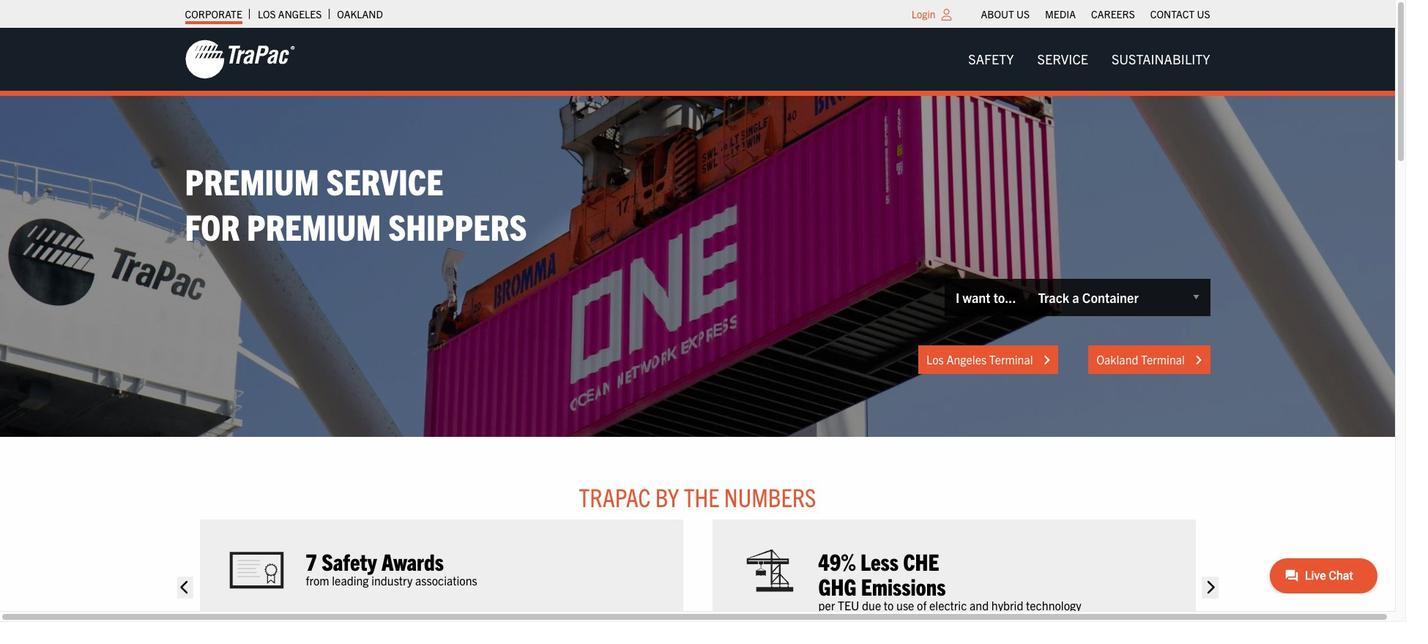 Task type: locate. For each thing, give the bounding box(es) containing it.
oakland for oakland
[[337, 7, 383, 21]]

safety
[[968, 51, 1014, 67], [322, 547, 377, 575]]

menu bar down careers
[[957, 45, 1222, 74]]

1 us from the left
[[1016, 7, 1030, 21]]

0 vertical spatial angeles
[[278, 7, 322, 21]]

1 vertical spatial angeles
[[947, 353, 987, 367]]

1 vertical spatial los
[[926, 353, 944, 367]]

0 vertical spatial service
[[1037, 51, 1088, 67]]

1 vertical spatial oakland
[[1096, 353, 1138, 367]]

1 vertical spatial safety
[[322, 547, 377, 575]]

service inside premium service for premium shippers
[[326, 158, 444, 203]]

light image
[[941, 9, 952, 21]]

use
[[896, 598, 914, 613]]

oakland terminal link
[[1088, 346, 1210, 374]]

angeles down i
[[947, 353, 987, 367]]

oakland for oakland terminal
[[1096, 353, 1138, 367]]

about
[[981, 7, 1014, 21]]

awards
[[382, 547, 444, 575]]

1 vertical spatial menu bar
[[957, 45, 1222, 74]]

1 horizontal spatial terminal
[[1141, 353, 1185, 367]]

angeles for los angeles
[[278, 7, 322, 21]]

0 vertical spatial los
[[258, 7, 276, 21]]

1 horizontal spatial service
[[1037, 51, 1088, 67]]

associations
[[415, 573, 477, 588]]

1 horizontal spatial safety
[[968, 51, 1014, 67]]

che
[[903, 547, 939, 575]]

us right about
[[1016, 7, 1030, 21]]

us for contact us
[[1197, 7, 1210, 21]]

0 horizontal spatial los
[[258, 7, 276, 21]]

los angeles terminal
[[926, 353, 1036, 367]]

angeles
[[278, 7, 322, 21], [947, 353, 987, 367]]

1 horizontal spatial los
[[926, 353, 944, 367]]

service
[[1037, 51, 1088, 67], [326, 158, 444, 203]]

los angeles
[[258, 7, 322, 21]]

1 vertical spatial service
[[326, 158, 444, 203]]

trapac by the numbers
[[579, 481, 816, 513]]

menu bar up service "link"
[[973, 4, 1218, 24]]

menu bar
[[973, 4, 1218, 24], [957, 45, 1222, 74]]

corporate
[[185, 7, 242, 21]]

i
[[956, 289, 960, 306]]

angeles left oakland link
[[278, 7, 322, 21]]

0 horizontal spatial us
[[1016, 7, 1030, 21]]

49% less che ghg emissions per teu due to use of electric and hybrid technology
[[818, 547, 1081, 613]]

corporate link
[[185, 4, 242, 24]]

2 us from the left
[[1197, 7, 1210, 21]]

1 horizontal spatial angeles
[[947, 353, 987, 367]]

premium service for premium shippers
[[185, 158, 527, 249]]

us inside about us link
[[1016, 7, 1030, 21]]

oakland terminal
[[1096, 353, 1187, 367]]

solid image inside los angeles terminal link
[[1043, 355, 1050, 366]]

careers
[[1091, 7, 1135, 21]]

due
[[862, 598, 881, 613]]

technology
[[1026, 598, 1081, 613]]

us
[[1016, 7, 1030, 21], [1197, 7, 1210, 21]]

los
[[258, 7, 276, 21], [926, 353, 944, 367]]

teu
[[838, 598, 859, 613]]

0 vertical spatial safety
[[968, 51, 1014, 67]]

us right "contact"
[[1197, 7, 1210, 21]]

solid image inside oakland terminal link
[[1195, 355, 1202, 366]]

us inside contact us link
[[1197, 7, 1210, 21]]

terminal
[[989, 353, 1033, 367], [1141, 353, 1185, 367]]

oakland
[[337, 7, 383, 21], [1096, 353, 1138, 367]]

oakland inside oakland terminal link
[[1096, 353, 1138, 367]]

1 horizontal spatial oakland
[[1096, 353, 1138, 367]]

service link
[[1026, 45, 1100, 74]]

for
[[185, 204, 240, 249]]

0 vertical spatial menu bar
[[973, 4, 1218, 24]]

0 horizontal spatial safety
[[322, 547, 377, 575]]

los angeles link
[[258, 4, 322, 24]]

solid image
[[1043, 355, 1050, 366], [1195, 355, 1202, 366], [1202, 577, 1218, 599]]

0 horizontal spatial service
[[326, 158, 444, 203]]

safety right the 7 at the left of page
[[322, 547, 377, 575]]

login
[[912, 7, 936, 21]]

menu bar containing about us
[[973, 4, 1218, 24]]

premium
[[185, 158, 319, 203], [247, 204, 381, 249]]

0 horizontal spatial angeles
[[278, 7, 322, 21]]

contact us link
[[1150, 4, 1210, 24]]

of
[[917, 598, 927, 613]]

2 terminal from the left
[[1141, 353, 1185, 367]]

1 horizontal spatial us
[[1197, 7, 1210, 21]]

solid image
[[177, 577, 193, 599]]

1 terminal from the left
[[989, 353, 1033, 367]]

0 horizontal spatial terminal
[[989, 353, 1033, 367]]

media
[[1045, 7, 1076, 21]]

0 horizontal spatial oakland
[[337, 7, 383, 21]]

sustainability
[[1112, 51, 1210, 67]]

0 vertical spatial oakland
[[337, 7, 383, 21]]

industry
[[371, 573, 413, 588]]

safety down about
[[968, 51, 1014, 67]]

about us
[[981, 7, 1030, 21]]

solid image for oakland terminal
[[1195, 355, 1202, 366]]



Task type: describe. For each thing, give the bounding box(es) containing it.
by
[[655, 481, 679, 513]]

safety inside 7 safety awards from leading industry associations
[[322, 547, 377, 575]]

to...
[[993, 289, 1016, 306]]

shippers
[[388, 204, 527, 249]]

to
[[884, 598, 894, 613]]

i want to...
[[956, 289, 1016, 306]]

service inside "link"
[[1037, 51, 1088, 67]]

menu bar containing safety
[[957, 45, 1222, 74]]

solid image for los angeles terminal
[[1043, 355, 1050, 366]]

sustainability link
[[1100, 45, 1222, 74]]

49%
[[818, 547, 856, 575]]

7 safety awards from leading industry associations
[[306, 547, 477, 588]]

about us link
[[981, 4, 1030, 24]]

leading
[[332, 573, 369, 588]]

contact us
[[1150, 7, 1210, 21]]

electric
[[929, 598, 967, 613]]

1 vertical spatial premium
[[247, 204, 381, 249]]

oakland link
[[337, 4, 383, 24]]

emissions
[[861, 572, 946, 600]]

0 vertical spatial premium
[[185, 158, 319, 203]]

from
[[306, 573, 329, 588]]

want
[[963, 289, 990, 306]]

contact
[[1150, 7, 1195, 21]]

los angeles terminal link
[[918, 346, 1058, 374]]

less
[[860, 547, 898, 575]]

and
[[970, 598, 989, 613]]

los for los angeles terminal
[[926, 353, 944, 367]]

corporate image
[[185, 39, 295, 80]]

media link
[[1045, 4, 1076, 24]]

careers link
[[1091, 4, 1135, 24]]

login link
[[912, 7, 936, 21]]

trapac
[[579, 481, 651, 513]]

us for about us
[[1016, 7, 1030, 21]]

ghg
[[818, 572, 856, 600]]

angeles for los angeles terminal
[[947, 353, 987, 367]]

the
[[684, 481, 720, 513]]

7
[[306, 547, 317, 575]]

numbers
[[724, 481, 816, 513]]

safety link
[[957, 45, 1026, 74]]

per
[[818, 598, 835, 613]]

los for los angeles
[[258, 7, 276, 21]]

hybrid
[[991, 598, 1023, 613]]



Task type: vqa. For each thing, say whether or not it's contained in the screenshot.
THE BIO
no



